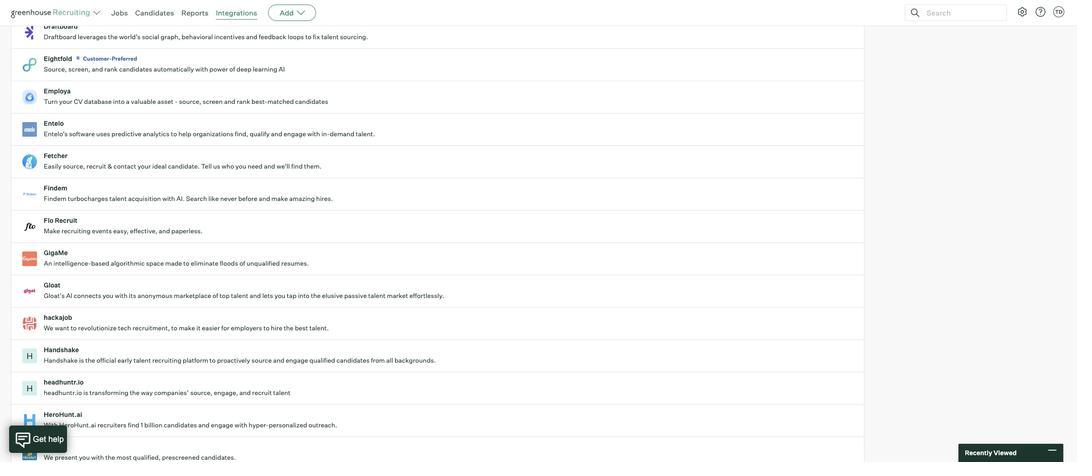 Task type: describe. For each thing, give the bounding box(es) containing it.
tech
[[118, 324, 131, 332]]

and inside flo recruit make recruiting events easy, effective, and paperless.
[[159, 227, 170, 235]]

0 vertical spatial herohunt.ai
[[44, 411, 82, 419]]

before
[[238, 195, 258, 203]]

candidate.
[[168, 163, 200, 170]]

source,
[[44, 65, 67, 73]]

algorithmic
[[111, 260, 145, 267]]

and inside headhuntr.io headhuntr.io is transforming the way companies' source, engage, and recruit talent
[[240, 389, 251, 397]]

fix
[[313, 33, 320, 41]]

made
[[165, 260, 182, 267]]

talent left market
[[368, 292, 386, 300]]

and inside entelo entelo's software uses predictive analytics to help organizations find, qualify and engage with in-demand talent.
[[271, 130, 282, 138]]

1 findem from the top
[[44, 184, 67, 192]]

we'll
[[277, 163, 290, 170]]

present
[[55, 454, 78, 462]]

make inside findem findem turbocharges talent acquisition with ai. search like never before and make amazing hires.
[[272, 195, 288, 203]]

you inside 'hireart we present you with the most qualified, prescreened candidates.'
[[79, 454, 90, 462]]

gloat's
[[44, 292, 65, 300]]

demand
[[330, 130, 355, 138]]

td
[[1056, 9, 1063, 15]]

we for we want to revolutionize tech recruitment, to make it easier for employers to hire the best talent.
[[44, 324, 53, 332]]

resumes.
[[281, 260, 309, 267]]

and inside fetcher easily source, recruit & contact your ideal candidate. tell us who you need and we'll find them.
[[264, 163, 275, 170]]

to right the reach
[[170, 1, 176, 8]]

screen for source,
[[203, 98, 223, 105]]

ai inside gloat gloat's ai connects you with its anonymous marketplace of top talent and lets you tap into the elusive passive talent market effortlessly.
[[66, 292, 72, 300]]

candidates inside employa turn your cv database into a valuable asset - source, screen and rank best-matched candidates
[[295, 98, 328, 105]]

effortlessly.
[[410, 292, 444, 300]]

engage inside handshake handshake is the official early talent  recruiting platform to proactively source and engage qualified candidates from all backgrounds.
[[286, 357, 308, 365]]

reach
[[152, 1, 169, 8]]

you left tap on the bottom left of the page
[[275, 292, 286, 300]]

analytics
[[143, 130, 170, 138]]

talent inside handshake handshake is the official early talent  recruiting platform to proactively source and engage qualified candidates from all backgrounds.
[[134, 357, 151, 365]]

applicants
[[254, 1, 285, 8]]

ideal
[[152, 163, 167, 170]]

leverages
[[78, 33, 107, 41]]

talent inside draftboard draftboard leverages the world's social graph, behavioral incentives and feedback loops to fix talent sourcing.
[[322, 33, 339, 41]]

with left the power
[[195, 65, 208, 73]]

1 headhuntr.io from the top
[[44, 379, 84, 387]]

inclusive
[[61, 1, 87, 8]]

jobs link
[[111, 8, 128, 17]]

recently viewed
[[965, 450, 1017, 457]]

want
[[55, 324, 69, 332]]

the inside hackajob we want to revolutionize tech recruitment, to make it easier for employers to hire the best talent.
[[284, 324, 294, 332]]

the inside draftboard draftboard leverages the world's social graph, behavioral incentives and feedback loops to fix talent sourcing.
[[108, 33, 118, 41]]

talent inside headhuntr.io headhuntr.io is transforming the way companies' source, engage, and recruit talent
[[273, 389, 291, 397]]

for
[[221, 324, 230, 332]]

an
[[44, 260, 52, 267]]

sourcing.
[[340, 33, 368, 41]]

recruit inside fetcher easily source, recruit & contact your ideal candidate. tell us who you need and we'll find them.
[[87, 163, 106, 170]]

anonymous
[[138, 292, 173, 300]]

your inside fetcher easily source, recruit & contact your ideal candidate. tell us who you need and we'll find them.
[[138, 163, 151, 170]]

marketplace
[[174, 292, 211, 300]]

write inclusive job ads, expand your reach to diverse talent and screen applicants without bias.
[[44, 1, 324, 8]]

source, screen, and rank candidates automatically with power of deep learning ai
[[44, 65, 285, 73]]

fetcher
[[44, 152, 68, 160]]

easily
[[44, 163, 62, 170]]

0 vertical spatial ai
[[279, 65, 285, 73]]

events
[[92, 227, 112, 235]]

source, inside headhuntr.io headhuntr.io is transforming the way companies' source, engage, and recruit talent
[[190, 389, 213, 397]]

most
[[116, 454, 132, 462]]

candidates inside herohunt.ai with herohunt.ai recruiters find 1 billion candidates and engage with hyper-personalized outreach.
[[164, 422, 197, 429]]

integrations link
[[216, 8, 257, 17]]

to left the hire
[[264, 324, 270, 332]]

is for handshake
[[79, 357, 84, 365]]

source, inside employa turn your cv database into a valuable asset - source, screen and rank best-matched candidates
[[179, 98, 201, 105]]

social
[[142, 33, 159, 41]]

recruit inside headhuntr.io headhuntr.io is transforming the way companies' source, engage, and recruit talent
[[252, 389, 272, 397]]

h for handshake
[[27, 351, 33, 361]]

entelo's
[[44, 130, 68, 138]]

recruiters
[[97, 422, 127, 429]]

top
[[220, 292, 230, 300]]

findem findem turbocharges talent acquisition with ai. search like never before and make amazing hires.
[[44, 184, 333, 203]]

in-
[[322, 130, 330, 138]]

bias.
[[310, 1, 324, 8]]

backgrounds.
[[395, 357, 436, 365]]

space
[[146, 260, 164, 267]]

to inside draftboard draftboard leverages the world's social graph, behavioral incentives and feedback loops to fix talent sourcing.
[[306, 33, 312, 41]]

flo
[[44, 217, 53, 225]]

matched
[[268, 98, 294, 105]]

recruiting inside handshake handshake is the official early talent  recruiting platform to proactively source and engage qualified candidates from all backgrounds.
[[152, 357, 181, 365]]

engage,
[[214, 389, 238, 397]]

the inside handshake handshake is the official early talent  recruiting platform to proactively source and engage qualified candidates from all backgrounds.
[[85, 357, 95, 365]]

screen,
[[68, 65, 90, 73]]

floods
[[220, 260, 238, 267]]

uses
[[96, 130, 110, 138]]

add button
[[268, 5, 316, 21]]

make
[[44, 227, 60, 235]]

from
[[371, 357, 385, 365]]

incentives
[[214, 33, 245, 41]]

valuable
[[131, 98, 156, 105]]

with inside herohunt.ai with herohunt.ai recruiters find 1 billion candidates and engage with hyper-personalized outreach.
[[235, 422, 247, 429]]

td button
[[1054, 6, 1065, 17]]

0 vertical spatial your
[[137, 1, 151, 8]]

billion
[[144, 422, 163, 429]]

1 handshake from the top
[[44, 346, 79, 354]]

proactively
[[217, 357, 250, 365]]

it
[[197, 324, 201, 332]]

talent right diverse
[[201, 1, 218, 8]]

never
[[220, 195, 237, 203]]

power
[[210, 65, 228, 73]]

the inside headhuntr.io headhuntr.io is transforming the way companies' source, engage, and recruit talent
[[130, 389, 140, 397]]

diverse
[[178, 1, 199, 8]]

recently
[[965, 450, 993, 457]]

outreach.
[[309, 422, 337, 429]]

job
[[89, 1, 98, 8]]

find inside herohunt.ai with herohunt.ai recruiters find 1 billion candidates and engage with hyper-personalized outreach.
[[128, 422, 139, 429]]

eliminate
[[191, 260, 219, 267]]

cv
[[74, 98, 83, 105]]

hyper-
[[249, 422, 269, 429]]

1 vertical spatial herohunt.ai
[[59, 422, 96, 429]]

revolutionize
[[78, 324, 117, 332]]

your inside employa turn your cv database into a valuable asset - source, screen and rank best-matched candidates
[[59, 98, 72, 105]]

tell
[[201, 163, 212, 170]]

reports
[[181, 8, 209, 17]]

talent inside findem findem turbocharges talent acquisition with ai. search like never before and make amazing hires.
[[110, 195, 127, 203]]

viewed
[[994, 450, 1017, 457]]

greenhouse recruiting image
[[11, 7, 93, 18]]

hires.
[[316, 195, 333, 203]]

all
[[386, 357, 393, 365]]

hackajob
[[44, 314, 72, 322]]

asset
[[157, 98, 173, 105]]

early
[[118, 357, 132, 365]]

to inside handshake handshake is the official early talent  recruiting platform to proactively source and engage qualified candidates from all backgrounds.
[[210, 357, 216, 365]]

qualified,
[[133, 454, 161, 462]]

unqualified
[[247, 260, 280, 267]]

talent. inside hackajob we want to revolutionize tech recruitment, to make it easier for employers to hire the best talent.
[[310, 324, 329, 332]]

automatically
[[154, 65, 194, 73]]

the inside 'hireart we present you with the most qualified, prescreened candidates.'
[[105, 454, 115, 462]]



Task type: vqa. For each thing, say whether or not it's contained in the screenshot.
Back link
no



Task type: locate. For each thing, give the bounding box(es) containing it.
1 vertical spatial source,
[[63, 163, 85, 170]]

recruitment,
[[133, 324, 170, 332]]

0 vertical spatial source,
[[179, 98, 201, 105]]

0 vertical spatial recruit
[[87, 163, 106, 170]]

1 horizontal spatial recruit
[[252, 389, 272, 397]]

qualified
[[310, 357, 335, 365]]

we inside hackajob we want to revolutionize tech recruitment, to make it easier for employers to hire the best talent.
[[44, 324, 53, 332]]

1 horizontal spatial into
[[298, 292, 310, 300]]

0 horizontal spatial into
[[113, 98, 125, 105]]

best-
[[252, 98, 268, 105]]

findem up flo
[[44, 195, 66, 203]]

1 we from the top
[[44, 324, 53, 332]]

talent right fix
[[322, 33, 339, 41]]

is for headhuntr.io
[[83, 389, 88, 397]]

source, inside fetcher easily source, recruit & contact your ideal candidate. tell us who you need and we'll find them.
[[63, 163, 85, 170]]

the left elusive
[[311, 292, 321, 300]]

employers
[[231, 324, 262, 332]]

is inside headhuntr.io headhuntr.io is transforming the way companies' source, engage, and recruit talent
[[83, 389, 88, 397]]

fetcher easily source, recruit & contact your ideal candidate. tell us who you need and we'll find them.
[[44, 152, 322, 170]]

with left most
[[91, 454, 104, 462]]

rank left best-
[[237, 98, 250, 105]]

0 horizontal spatial screen
[[203, 98, 223, 105]]

2 vertical spatial your
[[138, 163, 151, 170]]

2 vertical spatial engage
[[211, 422, 233, 429]]

of right floods
[[240, 260, 245, 267]]

0 vertical spatial is
[[79, 357, 84, 365]]

employa
[[44, 87, 71, 95]]

0 vertical spatial talent.
[[356, 130, 375, 138]]

add
[[280, 8, 294, 17]]

1 horizontal spatial talent.
[[356, 130, 375, 138]]

1 vertical spatial into
[[298, 292, 310, 300]]

easy,
[[113, 227, 129, 235]]

into left a
[[113, 98, 125, 105]]

of inside gloat gloat's ai connects you with its anonymous marketplace of top talent and lets you tap into the elusive passive talent market effortlessly.
[[213, 292, 218, 300]]

1 vertical spatial rank
[[237, 98, 250, 105]]

screen inside employa turn your cv database into a valuable asset - source, screen and rank best-matched candidates
[[203, 98, 223, 105]]

organizations
[[193, 130, 234, 138]]

and inside findem findem turbocharges talent acquisition with ai. search like never before and make amazing hires.
[[259, 195, 270, 203]]

to right platform
[[210, 357, 216, 365]]

1 vertical spatial ai
[[66, 292, 72, 300]]

1 horizontal spatial recruiting
[[152, 357, 181, 365]]

0 vertical spatial headhuntr.io
[[44, 379, 84, 387]]

into
[[113, 98, 125, 105], [298, 292, 310, 300]]

your left the reach
[[137, 1, 151, 8]]

the left most
[[105, 454, 115, 462]]

engage left in-
[[284, 130, 306, 138]]

1 vertical spatial recruit
[[252, 389, 272, 397]]

and left lets
[[250, 292, 261, 300]]

entelo
[[44, 120, 64, 127]]

of
[[230, 65, 235, 73], [240, 260, 245, 267], [213, 292, 218, 300]]

the
[[108, 33, 118, 41], [311, 292, 321, 300], [284, 324, 294, 332], [85, 357, 95, 365], [130, 389, 140, 397], [105, 454, 115, 462]]

rank
[[104, 65, 118, 73], [237, 98, 250, 105]]

you right present
[[79, 454, 90, 462]]

gloat
[[44, 282, 60, 289]]

2 findem from the top
[[44, 195, 66, 203]]

source, right -
[[179, 98, 201, 105]]

we left the want
[[44, 324, 53, 332]]

0 horizontal spatial make
[[179, 324, 195, 332]]

1 vertical spatial recruiting
[[152, 357, 181, 365]]

preferred
[[112, 55, 137, 62]]

gigame an intelligence-based algorithmic space made to eliminate floods of unqualified resumes.
[[44, 249, 309, 267]]

0 horizontal spatial find
[[128, 422, 139, 429]]

0 horizontal spatial rank
[[104, 65, 118, 73]]

make inside hackajob we want to revolutionize tech recruitment, to make it easier for employers to hire the best talent.
[[179, 324, 195, 332]]

entelo entelo's software uses predictive analytics to help organizations find, qualify and engage with in-demand talent.
[[44, 120, 375, 138]]

1 vertical spatial make
[[179, 324, 195, 332]]

is inside handshake handshake is the official early talent  recruiting platform to proactively source and engage qualified candidates from all backgrounds.
[[79, 357, 84, 365]]

1 horizontal spatial rank
[[237, 98, 250, 105]]

without
[[286, 1, 309, 8]]

source
[[252, 357, 272, 365]]

1 h from the top
[[27, 351, 33, 361]]

like
[[209, 195, 219, 203]]

reports link
[[181, 8, 209, 17]]

recruiting down "recruit"
[[61, 227, 91, 235]]

of left top at the bottom left
[[213, 292, 218, 300]]

0 horizontal spatial recruiting
[[61, 227, 91, 235]]

the inside gloat gloat's ai connects you with its anonymous marketplace of top talent and lets you tap into the elusive passive talent market effortlessly.
[[311, 292, 321, 300]]

0 vertical spatial we
[[44, 324, 53, 332]]

is left official
[[79, 357, 84, 365]]

2 draftboard from the top
[[44, 33, 76, 41]]

screen for and
[[232, 1, 252, 8]]

of left deep
[[230, 65, 235, 73]]

engage up "candidates."
[[211, 422, 233, 429]]

we down hireart
[[44, 454, 53, 462]]

engage inside herohunt.ai with herohunt.ai recruiters find 1 billion candidates and engage with hyper-personalized outreach.
[[211, 422, 233, 429]]

candidates left from
[[337, 357, 370, 365]]

and right effective,
[[159, 227, 170, 235]]

hackajob we want to revolutionize tech recruitment, to make it easier for employers to hire the best talent.
[[44, 314, 329, 332]]

0 vertical spatial rank
[[104, 65, 118, 73]]

integrations
[[216, 8, 257, 17]]

and left best-
[[224, 98, 236, 105]]

findem down easily
[[44, 184, 67, 192]]

recruit down the source at the left bottom
[[252, 389, 272, 397]]

engage
[[284, 130, 306, 138], [286, 357, 308, 365], [211, 422, 233, 429]]

1 vertical spatial draftboard
[[44, 33, 76, 41]]

and inside employa turn your cv database into a valuable asset - source, screen and rank best-matched candidates
[[224, 98, 236, 105]]

1 vertical spatial headhuntr.io
[[44, 389, 82, 397]]

your left the cv in the left of the page
[[59, 98, 72, 105]]

recruiting
[[61, 227, 91, 235], [152, 357, 181, 365]]

and right qualify
[[271, 130, 282, 138]]

source, left engage,
[[190, 389, 213, 397]]

2 we from the top
[[44, 454, 53, 462]]

recruit left &
[[87, 163, 106, 170]]

1 vertical spatial of
[[240, 260, 245, 267]]

and right engage,
[[240, 389, 251, 397]]

software
[[69, 130, 95, 138]]

to right recruitment,
[[171, 324, 177, 332]]

2 headhuntr.io from the top
[[44, 389, 82, 397]]

platform
[[183, 357, 208, 365]]

headhuntr.io headhuntr.io is transforming the way companies' source, engage, and recruit talent
[[44, 379, 291, 397]]

1 vertical spatial your
[[59, 98, 72, 105]]

you inside fetcher easily source, recruit & contact your ideal candidate. tell us who you need and we'll find them.
[[236, 163, 246, 170]]

1 vertical spatial we
[[44, 454, 53, 462]]

with left ai. at the left top
[[162, 195, 175, 203]]

0 vertical spatial engage
[[284, 130, 306, 138]]

find inside fetcher easily source, recruit & contact your ideal candidate. tell us who you need and we'll find them.
[[291, 163, 303, 170]]

and left "we'll"
[[264, 163, 275, 170]]

recruiting inside flo recruit make recruiting events easy, effective, and paperless.
[[61, 227, 91, 235]]

we for we present you with the most qualified, prescreened candidates.
[[44, 454, 53, 462]]

you right "who"
[[236, 163, 246, 170]]

your left ideal
[[138, 163, 151, 170]]

help
[[178, 130, 191, 138]]

1 vertical spatial is
[[83, 389, 88, 397]]

1 horizontal spatial find
[[291, 163, 303, 170]]

1 horizontal spatial of
[[230, 65, 235, 73]]

1 horizontal spatial make
[[272, 195, 288, 203]]

2 handshake from the top
[[44, 357, 78, 365]]

candidates inside handshake handshake is the official early talent  recruiting platform to proactively source and engage qualified candidates from all backgrounds.
[[337, 357, 370, 365]]

herohunt.ai with herohunt.ai recruiters find 1 billion candidates and engage with hyper-personalized outreach.
[[44, 411, 337, 429]]

best
[[295, 324, 308, 332]]

1 horizontal spatial screen
[[232, 1, 252, 8]]

turn
[[44, 98, 58, 105]]

and inside draftboard draftboard leverages the world's social graph, behavioral incentives and feedback loops to fix talent sourcing.
[[246, 33, 258, 41]]

hire
[[271, 324, 283, 332]]

1 vertical spatial findem
[[44, 195, 66, 203]]

and right the source at the left bottom
[[273, 357, 285, 365]]

with inside gloat gloat's ai connects you with its anonymous marketplace of top talent and lets you tap into the elusive passive talent market effortlessly.
[[115, 292, 128, 300]]

0 vertical spatial find
[[291, 163, 303, 170]]

to inside entelo entelo's software uses predictive analytics to help organizations find, qualify and engage with in-demand talent.
[[171, 130, 177, 138]]

draftboard up eightfold
[[44, 33, 76, 41]]

with inside findem findem turbocharges talent acquisition with ai. search like never before and make amazing hires.
[[162, 195, 175, 203]]

with inside 'hireart we present you with the most qualified, prescreened candidates.'
[[91, 454, 104, 462]]

is
[[79, 357, 84, 365], [83, 389, 88, 397]]

Search text field
[[925, 6, 999, 19]]

talent right early
[[134, 357, 151, 365]]

0 vertical spatial screen
[[232, 1, 252, 8]]

qualify
[[250, 130, 270, 138]]

rank inside employa turn your cv database into a valuable asset - source, screen and rank best-matched candidates
[[237, 98, 250, 105]]

to left help
[[171, 130, 177, 138]]

prescreened
[[162, 454, 200, 462]]

0 vertical spatial handshake
[[44, 346, 79, 354]]

source,
[[179, 98, 201, 105], [63, 163, 85, 170], [190, 389, 213, 397]]

0 vertical spatial draftboard
[[44, 22, 78, 30]]

1 vertical spatial engage
[[286, 357, 308, 365]]

into inside employa turn your cv database into a valuable asset - source, screen and rank best-matched candidates
[[113, 98, 125, 105]]

0 vertical spatial recruiting
[[61, 227, 91, 235]]

and up "candidates."
[[198, 422, 210, 429]]

gloat gloat's ai connects you with its anonymous marketplace of top talent and lets you tap into the elusive passive talent market effortlessly.
[[44, 282, 446, 300]]

configure image
[[1017, 6, 1028, 17]]

source, down fetcher
[[63, 163, 85, 170]]

flo recruit make recruiting events easy, effective, and paperless.
[[44, 217, 203, 235]]

talent up personalized
[[273, 389, 291, 397]]

1 vertical spatial find
[[128, 422, 139, 429]]

2 horizontal spatial of
[[240, 260, 245, 267]]

rank down customer-preferred
[[104, 65, 118, 73]]

and inside gloat gloat's ai connects you with its anonymous marketplace of top talent and lets you tap into the elusive passive talent market effortlessly.
[[250, 292, 261, 300]]

candidates down preferred
[[119, 65, 152, 73]]

screen left the applicants
[[232, 1, 252, 8]]

0 vertical spatial of
[[230, 65, 235, 73]]

the left 'world's'
[[108, 33, 118, 41]]

candidates right the matched
[[295, 98, 328, 105]]

to inside gigame an intelligence-based algorithmic space made to eliminate floods of unqualified resumes.
[[183, 260, 190, 267]]

with inside entelo entelo's software uses predictive analytics to help organizations find, qualify and engage with in-demand talent.
[[307, 130, 320, 138]]

and down customer-
[[92, 65, 103, 73]]

talent.
[[356, 130, 375, 138], [310, 324, 329, 332]]

them.
[[304, 163, 322, 170]]

we inside 'hireart we present you with the most qualified, prescreened candidates.'
[[44, 454, 53, 462]]

behavioral
[[182, 33, 213, 41]]

h for headhuntr.io
[[27, 384, 33, 394]]

talent. right best
[[310, 324, 329, 332]]

ai right learning
[[279, 65, 285, 73]]

0 vertical spatial h
[[27, 351, 33, 361]]

expand
[[114, 1, 136, 8]]

0 vertical spatial into
[[113, 98, 125, 105]]

world's
[[119, 33, 141, 41]]

engage inside entelo entelo's software uses predictive analytics to help organizations find, qualify and engage with in-demand talent.
[[284, 130, 306, 138]]

with left its
[[115, 292, 128, 300]]

find left 1
[[128, 422, 139, 429]]

1 draftboard from the top
[[44, 22, 78, 30]]

handshake
[[44, 346, 79, 354], [44, 357, 78, 365]]

candidates.
[[201, 454, 236, 462]]

draftboard down greenhouse recruiting image
[[44, 22, 78, 30]]

tap
[[287, 292, 297, 300]]

0 horizontal spatial recruit
[[87, 163, 106, 170]]

0 horizontal spatial talent.
[[310, 324, 329, 332]]

recruiting up headhuntr.io headhuntr.io is transforming the way companies' source, engage, and recruit talent
[[152, 357, 181, 365]]

td button
[[1052, 5, 1067, 19]]

connects
[[74, 292, 101, 300]]

official
[[97, 357, 116, 365]]

screen up entelo entelo's software uses predictive analytics to help organizations find, qualify and engage with in-demand talent.
[[203, 98, 223, 105]]

your
[[137, 1, 151, 8], [59, 98, 72, 105], [138, 163, 151, 170]]

ads,
[[100, 1, 112, 8]]

engage left the qualified at left bottom
[[286, 357, 308, 365]]

1 horizontal spatial ai
[[279, 65, 285, 73]]

0 horizontal spatial ai
[[66, 292, 72, 300]]

talent right top at the bottom left
[[231, 292, 248, 300]]

with left the hyper-
[[235, 422, 247, 429]]

find right "we'll"
[[291, 163, 303, 170]]

who
[[222, 163, 234, 170]]

search
[[186, 195, 207, 203]]

into inside gloat gloat's ai connects you with its anonymous marketplace of top talent and lets you tap into the elusive passive talent market effortlessly.
[[298, 292, 310, 300]]

and inside handshake handshake is the official early talent  recruiting platform to proactively source and engage qualified candidates from all backgrounds.
[[273, 357, 285, 365]]

talent left acquisition
[[110, 195, 127, 203]]

1 vertical spatial handshake
[[44, 357, 78, 365]]

findem
[[44, 184, 67, 192], [44, 195, 66, 203]]

herohunt.ai
[[44, 411, 82, 419], [59, 422, 96, 429]]

candidates link
[[135, 8, 174, 17]]

to right made
[[183, 260, 190, 267]]

way
[[141, 389, 153, 397]]

make left amazing
[[272, 195, 288, 203]]

to left fix
[[306, 33, 312, 41]]

elusive
[[322, 292, 343, 300]]

2 h from the top
[[27, 384, 33, 394]]

0 vertical spatial findem
[[44, 184, 67, 192]]

amazing
[[289, 195, 315, 203]]

candidates right billion
[[164, 422, 197, 429]]

intelligence-
[[54, 260, 91, 267]]

and inside herohunt.ai with herohunt.ai recruiters find 1 billion candidates and engage with hyper-personalized outreach.
[[198, 422, 210, 429]]

companies'
[[154, 389, 189, 397]]

ai right the gloat's
[[66, 292, 72, 300]]

is left transforming
[[83, 389, 88, 397]]

the left official
[[85, 357, 95, 365]]

handshake handshake is the official early talent  recruiting platform to proactively source and engage qualified candidates from all backgrounds.
[[44, 346, 436, 365]]

and right the reports "link" at the left of the page
[[219, 1, 231, 8]]

database
[[84, 98, 112, 105]]

&
[[108, 163, 112, 170]]

ai
[[279, 65, 285, 73], [66, 292, 72, 300]]

1
[[141, 422, 143, 429]]

make left it
[[179, 324, 195, 332]]

personalized
[[269, 422, 307, 429]]

1 vertical spatial h
[[27, 384, 33, 394]]

the right the hire
[[284, 324, 294, 332]]

into right tap on the bottom left of the page
[[298, 292, 310, 300]]

to right the want
[[71, 324, 77, 332]]

candidates
[[119, 65, 152, 73], [295, 98, 328, 105], [337, 357, 370, 365], [164, 422, 197, 429]]

herohunt.ai up with on the left bottom
[[44, 411, 82, 419]]

talent. inside entelo entelo's software uses predictive analytics to help organizations find, qualify and engage with in-demand talent.
[[356, 130, 375, 138]]

deep
[[237, 65, 252, 73]]

talent. right demand
[[356, 130, 375, 138]]

effective,
[[130, 227, 157, 235]]

with left in-
[[307, 130, 320, 138]]

screen
[[232, 1, 252, 8], [203, 98, 223, 105]]

herohunt.ai right with on the left bottom
[[59, 422, 96, 429]]

you right connects
[[103, 292, 113, 300]]

1 vertical spatial screen
[[203, 98, 223, 105]]

2 vertical spatial of
[[213, 292, 218, 300]]

learning
[[253, 65, 277, 73]]

the left way on the left of page
[[130, 389, 140, 397]]

0 vertical spatial make
[[272, 195, 288, 203]]

of inside gigame an intelligence-based algorithmic space made to eliminate floods of unqualified resumes.
[[240, 260, 245, 267]]

market
[[387, 292, 408, 300]]

0 horizontal spatial of
[[213, 292, 218, 300]]

gigame
[[44, 249, 68, 257]]

1 vertical spatial talent.
[[310, 324, 329, 332]]

and left feedback
[[246, 33, 258, 41]]

and right before at the top left of page
[[259, 195, 270, 203]]

2 vertical spatial source,
[[190, 389, 213, 397]]



